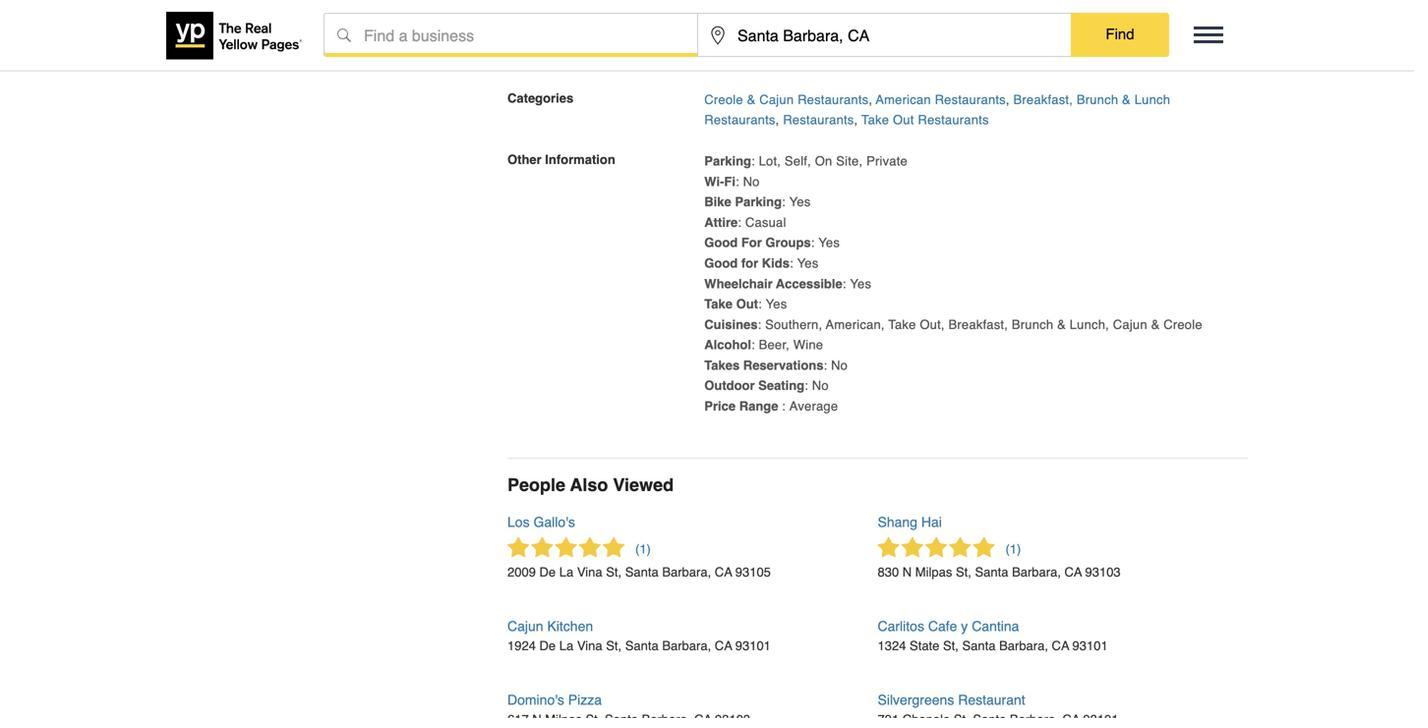 Task type: describe. For each thing, give the bounding box(es) containing it.
cajun kitchen 1924 de la vina st, santa barbara, ca 93101
[[508, 619, 771, 654]]

private
[[867, 154, 908, 169]]

creole & cajun restaurants link
[[705, 92, 869, 107]]

parking : lot, self, on site, private wi-fi : no bike parking : yes attire : casual good for groups : yes good for kids : yes wheelchair accessible : yes take out : yes cuisines : southern, american, take out, breakfast, brunch & lunch, cajun & creole alcohol : beer, wine takes reservations : no outdoor seating : no price range : average
[[705, 154, 1203, 414]]

restaurants down creole & cajun restaurants link
[[783, 113, 854, 128]]

barbara, inside carlitos cafe y cantina 1324 state st, santa barbara, ca 93101
[[999, 639, 1048, 654]]

santa inside "(1) 830 n milpas st, santa barbara, ca 93103"
[[975, 566, 1009, 580]]

breakfast, inside the breakfast, brunch & lunch restaurants
[[1014, 92, 1073, 107]]

information
[[545, 152, 616, 167]]

for
[[741, 256, 759, 271]]

vina inside cajun kitchen 1924 de la vina st, santa barbara, ca 93101
[[577, 639, 603, 654]]

domino's pizza
[[508, 693, 602, 709]]

Find a business text field
[[325, 14, 697, 57]]

on
[[815, 154, 833, 169]]

self,
[[785, 154, 811, 169]]

brunch inside the breakfast, brunch & lunch restaurants
[[1077, 92, 1119, 107]]

1924
[[508, 639, 536, 654]]

seating
[[759, 379, 805, 394]]

american
[[876, 92, 931, 107]]

ca inside (1) 2009 de la vina st, santa barbara, ca 93105
[[715, 566, 732, 580]]

y
[[961, 619, 968, 635]]

domino's pizza link
[[508, 693, 878, 719]]

vina inside (1) 2009 de la vina st, santa barbara, ca 93105
[[577, 566, 603, 580]]

reservations
[[743, 358, 824, 373]]

restaurants down "american restaurants" link
[[918, 113, 989, 128]]

cafe
[[928, 619, 957, 635]]

https://cajunkitchencafe.com link
[[705, 51, 871, 66]]

brunch inside parking : lot, self, on site, private wi-fi : no bike parking : yes attire : casual good for groups : yes good for kids : yes wheelchair accessible : yes take out : yes cuisines : southern, american, take out, breakfast, brunch & lunch, cajun & creole alcohol : beer, wine takes reservations : no outdoor seating : no price range : average
[[1012, 318, 1054, 332]]

cajun inside parking : lot, self, on site, private wi-fi : no bike parking : yes attire : casual good for groups : yes good for kids : yes wheelchair accessible : yes take out : yes cuisines : southern, american, take out, breakfast, brunch & lunch, cajun & creole alcohol : beer, wine takes reservations : no outdoor seating : no price range : average
[[1113, 318, 1148, 332]]

for
[[741, 236, 762, 250]]

groups
[[766, 236, 811, 250]]

attire
[[705, 215, 738, 230]]

pizza
[[568, 693, 602, 709]]

los
[[508, 515, 530, 530]]

american,
[[826, 318, 885, 332]]

2 vertical spatial take
[[889, 318, 916, 332]]

accessible
[[776, 277, 843, 291]]

barbara, inside "(1) 830 n milpas st, santa barbara, ca 93103"
[[1012, 566, 1061, 580]]

wi-
[[705, 174, 724, 189]]

1324
[[878, 639, 906, 654]]

milpas
[[916, 566, 952, 580]]

state
[[910, 639, 940, 654]]

shang hai
[[878, 515, 942, 530]]

Where? text field
[[698, 14, 1071, 57]]

price
[[705, 399, 736, 414]]

cajun inside cajun kitchen 1924 de la vina st, santa barbara, ca 93101
[[508, 619, 544, 635]]

bike
[[705, 195, 732, 210]]

shang
[[878, 515, 918, 530]]

la inside cajun kitchen 1924 de la vina st, santa barbara, ca 93101
[[559, 639, 574, 654]]

kitchen
[[547, 619, 593, 635]]

de inside (1) 2009 de la vina st, santa barbara, ca 93105
[[540, 566, 556, 580]]

restaurants link
[[783, 113, 854, 128]]

ca inside cajun kitchen 1924 de la vina st, santa barbara, ca 93101
[[715, 639, 732, 654]]

& left lunch,
[[1057, 318, 1066, 332]]

: casual
[[738, 215, 786, 230]]

: lot,
[[751, 154, 781, 169]]

lunch
[[1135, 92, 1171, 107]]

silvergreens restaurant
[[878, 693, 1026, 709]]

categories
[[508, 91, 574, 106]]

http://cajunkitchencafe.com https://cajunkitchencafe.com
[[705, 31, 871, 66]]

wheelchair
[[705, 277, 773, 291]]

93101 for cajun kitchen
[[735, 639, 771, 654]]

830
[[878, 566, 899, 580]]

& right lunch,
[[1151, 318, 1160, 332]]

viewed
[[613, 475, 674, 496]]

alcohol
[[705, 338, 751, 353]]

1 vertical spatial take
[[705, 297, 733, 312]]

takes
[[705, 358, 740, 373]]

out,
[[920, 318, 945, 332]]

range
[[739, 399, 778, 414]]

also
[[570, 475, 608, 496]]

breakfast, brunch & lunch restaurants
[[705, 92, 1171, 128]]

barbara, inside (1) 2009 de la vina st, santa barbara, ca 93105
[[662, 566, 711, 580]]

los gallo's
[[508, 515, 575, 530]]

n
[[903, 566, 912, 580]]

http://cajunkitchencafe.com
[[705, 31, 865, 46]]

st, inside (1) 2009 de la vina st, santa barbara, ca 93105
[[606, 566, 622, 580]]

(1) 830 n milpas st, santa barbara, ca 93103
[[878, 542, 1121, 580]]

93101 for carlitos cafe y cantina
[[1073, 639, 1108, 654]]

breakfast, inside parking : lot, self, on site, private wi-fi : no bike parking : yes attire : casual good for groups : yes good for kids : yes wheelchair accessible : yes take out : yes cuisines : southern, american, take out, breakfast, brunch & lunch, cajun & creole alcohol : beer, wine takes reservations : no outdoor seating : no price range : average
[[949, 318, 1008, 332]]



Task type: vqa. For each thing, say whether or not it's contained in the screenshot.


Task type: locate. For each thing, give the bounding box(es) containing it.
1 vina from the top
[[577, 566, 603, 580]]

outdoor
[[705, 379, 755, 394]]

: no down : lot,
[[736, 174, 760, 189]]

&
[[747, 92, 756, 107], [1122, 92, 1131, 107], [1057, 318, 1066, 332], [1151, 318, 1160, 332]]

2 vertical spatial cajun
[[508, 619, 544, 635]]

restaurants inside the breakfast, brunch & lunch restaurants
[[705, 113, 776, 128]]

creole inside parking : lot, self, on site, private wi-fi : no bike parking : yes attire : casual good for groups : yes good for kids : yes wheelchair accessible : yes take out : yes cuisines : southern, american, take out, breakfast, brunch & lunch, cajun & creole alcohol : beer, wine takes reservations : no outdoor seating : no price range : average
[[1164, 318, 1203, 332]]

ca
[[715, 566, 732, 580], [1065, 566, 1082, 580], [715, 639, 732, 654], [1052, 639, 1069, 654]]

carlitos
[[878, 619, 925, 635]]

de right 2009
[[540, 566, 556, 580]]

(1) inside (1) 2009 de la vina st, santa barbara, ca 93105
[[635, 542, 651, 557]]

st, inside "(1) 830 n milpas st, santa barbara, ca 93103"
[[956, 566, 972, 580]]

parking up : casual in the top of the page
[[735, 195, 782, 210]]

other information
[[508, 152, 616, 167]]

93101
[[735, 639, 771, 654], [1073, 639, 1108, 654]]

vina up kitchen
[[577, 566, 603, 580]]

ca up silvergreens restaurant link
[[1052, 639, 1069, 654]]

st, inside cajun kitchen 1924 de la vina st, santa barbara, ca 93101
[[606, 639, 622, 654]]

cuisines
[[705, 318, 758, 332]]

2 la from the top
[[559, 639, 574, 654]]

2 vina from the top
[[577, 639, 603, 654]]

2 93101 from the left
[[1073, 639, 1108, 654]]

santa up domino's pizza link
[[625, 639, 659, 654]]

1 horizontal spatial brunch
[[1077, 92, 1119, 107]]

cajun up the 1924
[[508, 619, 544, 635]]

0 horizontal spatial (1)
[[635, 542, 651, 557]]

people
[[508, 475, 566, 496]]

1 (1) from the left
[[635, 542, 651, 557]]

la
[[559, 566, 574, 580], [559, 639, 574, 654]]

good down 'attire'
[[705, 236, 738, 250]]

santa inside cajun kitchen 1924 de la vina st, santa barbara, ca 93101
[[625, 639, 659, 654]]

barbara, inside cajun kitchen 1924 de la vina st, santa barbara, ca 93101
[[662, 639, 711, 654]]

hai
[[921, 515, 942, 530]]

out
[[893, 113, 914, 128], [736, 297, 758, 312]]

1 vertical spatial good
[[705, 256, 738, 271]]

ca left the 93103
[[1065, 566, 1082, 580]]

st, down (1) 2009 de la vina st, santa barbara, ca 93105
[[606, 639, 622, 654]]

good up wheelchair
[[705, 256, 738, 271]]

93101 inside cajun kitchen 1924 de la vina st, santa barbara, ca 93101
[[735, 639, 771, 654]]

93101 inside carlitos cafe y cantina 1324 state st, santa barbara, ca 93101
[[1073, 639, 1108, 654]]

93101 up silvergreens restaurant link
[[1073, 639, 1108, 654]]

0 vertical spatial good
[[705, 236, 738, 250]]

0 horizontal spatial breakfast,
[[949, 318, 1008, 332]]

lunch,
[[1070, 318, 1109, 332]]

& left lunch
[[1122, 92, 1131, 107]]

0 vertical spatial brunch
[[1077, 92, 1119, 107]]

2009
[[508, 566, 536, 580]]

0 vertical spatial out
[[893, 113, 914, 128]]

1 horizontal spatial 93101
[[1073, 639, 1108, 654]]

1 vertical spatial cajun
[[1113, 318, 1148, 332]]

1 vertical spatial de
[[540, 639, 556, 654]]

barbara, down cantina
[[999, 639, 1048, 654]]

0 vertical spatial creole
[[705, 92, 743, 107]]

2 good from the top
[[705, 256, 738, 271]]

http://cajunkitchencafe.com link
[[705, 31, 865, 46]]

find button
[[1071, 13, 1169, 56]]

: no down american,
[[824, 358, 848, 373]]

0 horizontal spatial creole
[[705, 92, 743, 107]]

1 vertical spatial la
[[559, 639, 574, 654]]

(1)
[[635, 542, 651, 557], [1006, 542, 1021, 557]]

2 de from the top
[[540, 639, 556, 654]]

: no up ': average' at the bottom right
[[805, 379, 829, 394]]

cantina
[[972, 619, 1019, 635]]

domino's
[[508, 693, 564, 709]]

https://cajunkitchencafe.com
[[705, 51, 871, 66]]

brunch left lunch
[[1077, 92, 1119, 107]]

0 vertical spatial cajun
[[760, 92, 794, 107]]

1 vertical spatial out
[[736, 297, 758, 312]]

barbara, up domino's pizza link
[[662, 639, 711, 654]]

: southern,
[[758, 318, 823, 332]]

site,
[[836, 154, 863, 169]]

creole right lunch,
[[1164, 318, 1203, 332]]

2 vertical spatial : no
[[805, 379, 829, 394]]

1 de from the top
[[540, 566, 556, 580]]

breakfast,
[[1014, 92, 1073, 107], [949, 318, 1008, 332]]

0 horizontal spatial brunch
[[1012, 318, 1054, 332]]

& down https://cajunkitchencafe.com link
[[747, 92, 756, 107]]

st, right milpas
[[956, 566, 972, 580]]

1 vertical spatial brunch
[[1012, 318, 1054, 332]]

,
[[869, 92, 873, 107], [1006, 92, 1010, 107], [776, 113, 779, 128], [854, 113, 858, 128]]

american restaurants link
[[876, 92, 1006, 107]]

de
[[540, 566, 556, 580], [540, 639, 556, 654]]

: yes
[[782, 195, 811, 210], [811, 236, 840, 250], [790, 256, 819, 271], [843, 277, 872, 291], [758, 297, 787, 312]]

0 horizontal spatial cajun
[[508, 619, 544, 635]]

restaurants
[[798, 92, 869, 107], [935, 92, 1006, 107], [705, 113, 776, 128], [783, 113, 854, 128], [918, 113, 989, 128]]

(1) up cantina
[[1006, 542, 1021, 557]]

santa up cajun kitchen 1924 de la vina st, santa barbara, ca 93101
[[625, 566, 659, 580]]

0 vertical spatial parking
[[705, 154, 751, 169]]

de right the 1924
[[540, 639, 556, 654]]

la right 2009
[[559, 566, 574, 580]]

the real yellow pages logo image
[[166, 12, 304, 60]]

silvergreens restaurant link
[[878, 693, 1248, 719]]

vina down kitchen
[[577, 639, 603, 654]]

barbara,
[[662, 566, 711, 580], [1012, 566, 1061, 580], [662, 639, 711, 654], [999, 639, 1048, 654]]

out down wheelchair
[[736, 297, 758, 312]]

0 vertical spatial de
[[540, 566, 556, 580]]

santa
[[625, 566, 659, 580], [975, 566, 1009, 580], [625, 639, 659, 654], [962, 639, 996, 654]]

1 93101 from the left
[[735, 639, 771, 654]]

cajun down https://cajunkitchencafe.com link
[[760, 92, 794, 107]]

93105
[[735, 566, 771, 580]]

: average
[[782, 399, 838, 414]]

: beer,
[[751, 338, 790, 353]]

2 (1) from the left
[[1006, 542, 1021, 557]]

st,
[[606, 566, 622, 580], [956, 566, 972, 580], [606, 639, 622, 654], [943, 639, 959, 654]]

santa inside carlitos cafe y cantina 1324 state st, santa barbara, ca 93101
[[962, 639, 996, 654]]

brunch
[[1077, 92, 1119, 107], [1012, 318, 1054, 332]]

1 horizontal spatial (1)
[[1006, 542, 1021, 557]]

1 good from the top
[[705, 236, 738, 250]]

ca left 93105
[[715, 566, 732, 580]]

2 horizontal spatial cajun
[[1113, 318, 1148, 332]]

take down creole & cajun restaurants , american restaurants ,
[[862, 113, 889, 128]]

vina
[[577, 566, 603, 580], [577, 639, 603, 654]]

st, inside carlitos cafe y cantina 1324 state st, santa barbara, ca 93101
[[943, 639, 959, 654]]

1 horizontal spatial cajun
[[760, 92, 794, 107]]

st, up cajun kitchen 1924 de la vina st, santa barbara, ca 93101
[[606, 566, 622, 580]]

breakfast, brunch & lunch restaurants link
[[705, 92, 1171, 128]]

kids
[[762, 256, 790, 271]]

silvergreens
[[878, 693, 954, 709]]

0 vertical spatial take
[[862, 113, 889, 128]]

1 horizontal spatial creole
[[1164, 318, 1203, 332]]

take
[[862, 113, 889, 128], [705, 297, 733, 312], [889, 318, 916, 332]]

1 vertical spatial breakfast,
[[949, 318, 1008, 332]]

de inside cajun kitchen 1924 de la vina st, santa barbara, ca 93101
[[540, 639, 556, 654]]

out inside parking : lot, self, on site, private wi-fi : no bike parking : yes attire : casual good for groups : yes good for kids : yes wheelchair accessible : yes take out : yes cuisines : southern, american, take out, breakfast, brunch & lunch, cajun & creole alcohol : beer, wine takes reservations : no outdoor seating : no price range : average
[[736, 297, 758, 312]]

(1) for gallo's
[[635, 542, 651, 557]]

santa down y
[[962, 639, 996, 654]]

(1) down viewed
[[635, 542, 651, 557]]

0 horizontal spatial 93101
[[735, 639, 771, 654]]

take up cuisines
[[705, 297, 733, 312]]

restaurant
[[958, 693, 1026, 709]]

people also viewed
[[508, 475, 674, 496]]

(1) 2009 de la vina st, santa barbara, ca 93105
[[508, 542, 771, 580]]

santa up cantina
[[975, 566, 1009, 580]]

carlitos cafe y cantina 1324 state st, santa barbara, ca 93101
[[878, 619, 1108, 654]]

1 vertical spatial : no
[[824, 358, 848, 373]]

restaurants up restaurants link
[[798, 92, 869, 107]]

1 horizontal spatial out
[[893, 113, 914, 128]]

creole down the https://cajunkitchencafe.com
[[705, 92, 743, 107]]

1 la from the top
[[559, 566, 574, 580]]

santa inside (1) 2009 de la vina st, santa barbara, ca 93105
[[625, 566, 659, 580]]

take out restaurants link
[[862, 113, 989, 128]]

1 vertical spatial vina
[[577, 639, 603, 654]]

parking up fi
[[705, 154, 751, 169]]

st, down cafe
[[943, 639, 959, 654]]

brunch left lunch,
[[1012, 318, 1054, 332]]

1 vertical spatial creole
[[1164, 318, 1203, 332]]

restaurants up take out restaurants link
[[935, 92, 1006, 107]]

la down kitchen
[[559, 639, 574, 654]]

ca inside "(1) 830 n milpas st, santa barbara, ca 93103"
[[1065, 566, 1082, 580]]

take left out,
[[889, 318, 916, 332]]

other
[[508, 152, 542, 167]]

0 vertical spatial : no
[[736, 174, 760, 189]]

, restaurants , take out restaurants
[[776, 113, 989, 128]]

la inside (1) 2009 de la vina st, santa barbara, ca 93105
[[559, 566, 574, 580]]

0 vertical spatial la
[[559, 566, 574, 580]]

wine
[[794, 338, 823, 353]]

93103
[[1085, 566, 1121, 580]]

: no
[[736, 174, 760, 189], [824, 358, 848, 373], [805, 379, 829, 394]]

fi
[[724, 174, 736, 189]]

find
[[1106, 26, 1135, 43]]

& inside the breakfast, brunch & lunch restaurants
[[1122, 92, 1131, 107]]

creole & cajun restaurants , american restaurants ,
[[705, 92, 1014, 107]]

(1) inside "(1) 830 n milpas st, santa barbara, ca 93103"
[[1006, 542, 1021, 557]]

restaurants up : lot,
[[705, 113, 776, 128]]

1 vertical spatial parking
[[735, 195, 782, 210]]

creole
[[705, 92, 743, 107], [1164, 318, 1203, 332]]

cajun right lunch,
[[1113, 318, 1148, 332]]

ca inside carlitos cafe y cantina 1324 state st, santa barbara, ca 93101
[[1052, 639, 1069, 654]]

0 horizontal spatial out
[[736, 297, 758, 312]]

barbara, left 93105
[[662, 566, 711, 580]]

(1) for hai
[[1006, 542, 1021, 557]]

ca up domino's pizza link
[[715, 639, 732, 654]]

cajun
[[760, 92, 794, 107], [1113, 318, 1148, 332], [508, 619, 544, 635]]

0 vertical spatial vina
[[577, 566, 603, 580]]

0 vertical spatial breakfast,
[[1014, 92, 1073, 107]]

barbara, left the 93103
[[1012, 566, 1061, 580]]

gallo's
[[534, 515, 575, 530]]

93101 down 93105
[[735, 639, 771, 654]]

out down american
[[893, 113, 914, 128]]

1 horizontal spatial breakfast,
[[1014, 92, 1073, 107]]



